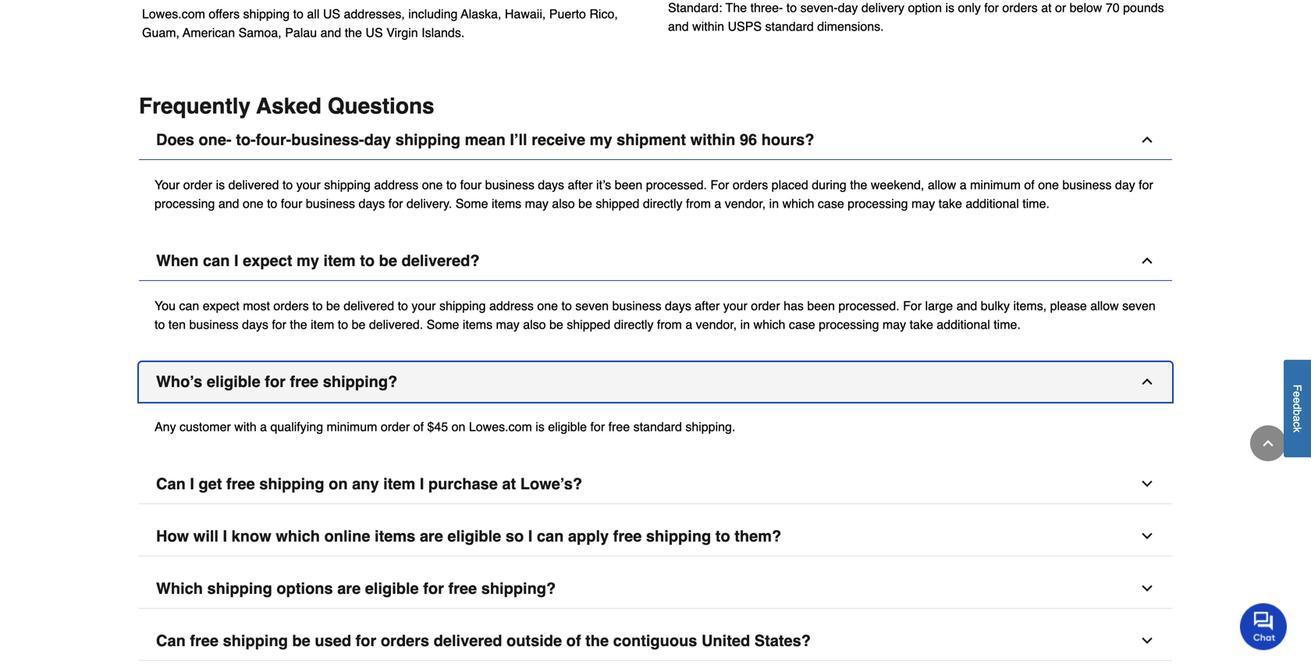 Task type: locate. For each thing, give the bounding box(es) containing it.
which right know
[[276, 527, 320, 545]]

items
[[492, 196, 522, 211], [463, 317, 493, 332], [375, 527, 416, 545]]

1 vertical spatial order
[[751, 299, 780, 313]]

2 vertical spatial day
[[1116, 178, 1136, 192]]

0 vertical spatial chevron down image
[[1140, 528, 1155, 544]]

1 vertical spatial shipping?
[[481, 580, 556, 598]]

from up when can i expect my item to be delivered? button
[[686, 196, 711, 211]]

1 horizontal spatial address
[[489, 299, 534, 313]]

and right large on the top
[[957, 299, 978, 313]]

i right so
[[528, 527, 533, 545]]

1 vertical spatial take
[[910, 317, 934, 332]]

1 vertical spatial is
[[216, 178, 225, 192]]

please
[[1050, 299, 1087, 313]]

eligible up lowe's?
[[548, 420, 587, 434]]

0 vertical spatial for
[[711, 178, 729, 192]]

day inside 'button'
[[364, 131, 391, 149]]

after
[[568, 178, 593, 192], [695, 299, 720, 313]]

orders down 'which shipping options are eligible for free shipping?'
[[381, 632, 429, 650]]

item
[[324, 252, 356, 270], [311, 317, 334, 332], [383, 475, 416, 493]]

1 vertical spatial shipped
[[567, 317, 611, 332]]

1 vertical spatial vendor,
[[696, 317, 737, 332]]

1 vertical spatial address
[[489, 299, 534, 313]]

a inside the 'f e e d b a c k' button
[[1292, 416, 1304, 422]]

directly
[[643, 196, 683, 211], [614, 317, 654, 332]]

is left 'only'
[[946, 0, 955, 15]]

0 horizontal spatial day
[[364, 131, 391, 149]]

1 horizontal spatial allow
[[1091, 299, 1119, 313]]

some
[[456, 196, 488, 211], [427, 317, 459, 332]]

0 vertical spatial shipping?
[[323, 373, 398, 391]]

can inside you can expect most orders to be delivered to your shipping address one to seven business days after your order has been processed. for large and bulky items, please allow seven to ten business days for the item to be delivered. some items may also be shipped directly from a vendor, in which case processing may take additional time.
[[179, 299, 199, 313]]

some right delivery.
[[456, 196, 488, 211]]

lowes.com
[[142, 7, 205, 21], [469, 420, 532, 434]]

the down addresses,
[[345, 25, 362, 40]]

has
[[784, 299, 804, 313]]

0 vertical spatial chevron up image
[[1140, 132, 1155, 147]]

0 vertical spatial address
[[374, 178, 419, 192]]

the inside lowes.com offers shipping to all us addresses, including alaska, hawaii, puerto rico, guam, american samoa, palau and the us virgin islands.
[[345, 25, 362, 40]]

standard:
[[668, 0, 722, 15]]

are down purchase
[[420, 527, 443, 545]]

from
[[686, 196, 711, 211], [657, 317, 682, 332]]

can right so
[[537, 527, 564, 545]]

0 horizontal spatial from
[[657, 317, 682, 332]]

shipped
[[596, 196, 640, 211], [567, 317, 611, 332]]

asked
[[256, 94, 322, 119]]

know
[[232, 527, 272, 545]]

1 vertical spatial can
[[179, 299, 199, 313]]

1 chevron down image from the top
[[1140, 528, 1155, 544]]

1 vertical spatial after
[[695, 299, 720, 313]]

1 vertical spatial four
[[281, 196, 302, 211]]

1 horizontal spatial four
[[460, 178, 482, 192]]

ten
[[168, 317, 186, 332]]

directly up when can i expect my item to be delivered? button
[[643, 196, 683, 211]]

been right has on the top of the page
[[807, 299, 835, 313]]

and right "palau"
[[321, 25, 341, 40]]

can right when
[[203, 252, 230, 270]]

0 vertical spatial us
[[323, 7, 340, 21]]

been inside your order is delivered to your shipping address one to four business days after it's been processed. for orders placed during the weekend, allow a minimum of one business day for processing and one to four business days for delivery. some items may also be shipped directly from a vendor, in which case processing may take additional time.
[[615, 178, 643, 192]]

shipping
[[243, 7, 290, 21], [396, 131, 461, 149], [324, 178, 371, 192], [439, 299, 486, 313], [259, 475, 324, 493], [646, 527, 711, 545], [207, 580, 272, 598], [223, 632, 288, 650]]

is
[[946, 0, 955, 15], [216, 178, 225, 192], [536, 420, 545, 434]]

us down addresses,
[[366, 25, 383, 40]]

1 vertical spatial delivered
[[344, 299, 394, 313]]

some inside you can expect most orders to be delivered to your shipping address one to seven business days after your order has been processed. for large and bulky items, please allow seven to ten business days for the item to be delivered. some items may also be shipped directly from a vendor, in which case processing may take additional time.
[[427, 317, 459, 332]]

the inside you can expect most orders to be delivered to your shipping address one to seven business days after your order has been processed. for large and bulky items, please allow seven to ten business days for the item to be delivered. some items may also be shipped directly from a vendor, in which case processing may take additional time.
[[290, 317, 307, 332]]

the up who's eligible for free shipping? on the left of page
[[290, 317, 307, 332]]

1 horizontal spatial day
[[838, 0, 858, 15]]

additional inside your order is delivered to your shipping address one to four business days after it's been processed. for orders placed during the weekend, allow a minimum of one business day for processing and one to four business days for delivery. some items may also be shipped directly from a vendor, in which case processing may take additional time.
[[966, 196, 1019, 211]]

for up who's eligible for free shipping? on the left of page
[[272, 317, 286, 332]]

chevron down image inside which shipping options are eligible for free shipping? button
[[1140, 581, 1155, 596]]

shipment
[[617, 131, 686, 149]]

1 vertical spatial for
[[903, 299, 922, 313]]

order left $45
[[381, 420, 410, 434]]

expect inside you can expect most orders to be delivered to your shipping address one to seven business days after your order has been processed. for large and bulky items, please allow seven to ten business days for the item to be delivered. some items may also be shipped directly from a vendor, in which case processing may take additional time.
[[203, 299, 240, 313]]

free
[[290, 373, 319, 391], [609, 420, 630, 434], [226, 475, 255, 493], [613, 527, 642, 545], [448, 580, 477, 598], [190, 632, 219, 650]]

expect inside button
[[243, 252, 292, 270]]

at left or
[[1042, 0, 1052, 15]]

0 horizontal spatial address
[[374, 178, 419, 192]]

some right delivered.
[[427, 317, 459, 332]]

processed. left large on the top
[[839, 299, 900, 313]]

chevron up image inside the who's eligible for free shipping? button
[[1140, 374, 1155, 389]]

chevron down image for free
[[1140, 528, 1155, 544]]

chevron down image
[[1140, 476, 1155, 492]]

0 vertical spatial can
[[156, 475, 186, 493]]

for left placed
[[711, 178, 729, 192]]

can for can i get free shipping on any item i purchase at lowe's?
[[156, 475, 186, 493]]

0 horizontal spatial my
[[297, 252, 319, 270]]

delivered inside 'button'
[[434, 632, 502, 650]]

0 horizontal spatial delivered
[[228, 178, 279, 192]]

the
[[345, 25, 362, 40], [850, 178, 868, 192], [290, 317, 307, 332], [586, 632, 609, 650]]

shipping down the "delivered?"
[[439, 299, 486, 313]]

0 vertical spatial can
[[203, 252, 230, 270]]

my
[[590, 131, 612, 149], [297, 252, 319, 270]]

standard down the who's eligible for free shipping? button at the bottom of page
[[634, 420, 682, 434]]

1 seven from the left
[[576, 299, 609, 313]]

usps
[[728, 19, 762, 34]]

alaska,
[[461, 7, 502, 21]]

address
[[374, 178, 419, 192], [489, 299, 534, 313]]

0 horizontal spatial at
[[502, 475, 516, 493]]

are inside which shipping options are eligible for free shipping? button
[[337, 580, 361, 598]]

1 vertical spatial standard
[[634, 420, 682, 434]]

1 vertical spatial directly
[[614, 317, 654, 332]]

the right during
[[850, 178, 868, 192]]

your up delivered.
[[412, 299, 436, 313]]

processing
[[155, 196, 215, 211], [848, 196, 908, 211], [819, 317, 879, 332]]

0 horizontal spatial allow
[[928, 178, 957, 192]]

is down one-
[[216, 178, 225, 192]]

1 vertical spatial processed.
[[839, 299, 900, 313]]

can for can free shipping be used for orders delivered outside of the contiguous united states?
[[156, 632, 186, 650]]

delivered for used
[[434, 632, 502, 650]]

2 vertical spatial delivered
[[434, 632, 502, 650]]

for right 'used'
[[356, 632, 376, 650]]

0 horizontal spatial shipping?
[[323, 373, 398, 391]]

four down mean
[[460, 178, 482, 192]]

shipping down qualifying in the bottom left of the page
[[259, 475, 324, 493]]

e
[[1292, 391, 1304, 398], [1292, 398, 1304, 404]]

1 horizontal spatial us
[[366, 25, 383, 40]]

allow right please in the top of the page
[[1091, 299, 1119, 313]]

0 horizontal spatial your
[[296, 178, 321, 192]]

0 vertical spatial day
[[838, 0, 858, 15]]

of inside your order is delivered to your shipping address one to four business days after it's been processed. for orders placed during the weekend, allow a minimum of one business day for processing and one to four business days for delivery. some items may also be shipped directly from a vendor, in which case processing may take additional time.
[[1025, 178, 1035, 192]]

case down has on the top of the page
[[789, 317, 816, 332]]

i right when
[[234, 252, 239, 270]]

four up when can i expect my item to be delivered?
[[281, 196, 302, 211]]

eligible
[[207, 373, 261, 391], [548, 420, 587, 434], [448, 527, 501, 545], [365, 580, 419, 598]]

for inside your order is delivered to your shipping address one to four business days after it's been processed. for orders placed during the weekend, allow a minimum of one business day for processing and one to four business days for delivery. some items may also be shipped directly from a vendor, in which case processing may take additional time.
[[711, 178, 729, 192]]

bulky
[[981, 299, 1010, 313]]

0 vertical spatial order
[[183, 178, 212, 192]]

lowes.com up guam, at the top left of the page
[[142, 7, 205, 21]]

0 horizontal spatial lowes.com
[[142, 7, 205, 21]]

option
[[908, 0, 942, 15]]

weekend,
[[871, 178, 925, 192]]

1 horizontal spatial is
[[536, 420, 545, 434]]

shipping? inside which shipping options are eligible for free shipping? button
[[481, 580, 556, 598]]

0 vertical spatial items
[[492, 196, 522, 211]]

1 vertical spatial allow
[[1091, 299, 1119, 313]]

after down when can i expect my item to be delivered? button
[[695, 299, 720, 313]]

orders inside standard: the three- to seven-day delivery option is only for orders at or below 70 pounds and within usps standard dimensions.
[[1003, 0, 1038, 15]]

seven down chevron up icon
[[1123, 299, 1156, 313]]

0 horizontal spatial order
[[183, 178, 212, 192]]

1 vertical spatial of
[[414, 420, 424, 434]]

the
[[726, 0, 747, 15]]

1 horizontal spatial in
[[769, 196, 779, 211]]

items inside button
[[375, 527, 416, 545]]

of
[[1025, 178, 1035, 192], [414, 420, 424, 434], [567, 632, 581, 650]]

0 horizontal spatial can
[[179, 299, 199, 313]]

lowes.com offers shipping to all us addresses, including alaska, hawaii, puerto rico, guam, american samoa, palau and the us virgin islands.
[[142, 7, 618, 40]]

shipping down know
[[207, 580, 272, 598]]

shipping.
[[686, 420, 736, 434]]

only
[[958, 0, 981, 15]]

shipped inside you can expect most orders to be delivered to your shipping address one to seven business days after your order has been processed. for large and bulky items, please allow seven to ten business days for the item to be delivered. some items may also be shipped directly from a vendor, in which case processing may take additional time.
[[567, 317, 611, 332]]

vendor, inside your order is delivered to your shipping address one to four business days after it's been processed. for orders placed during the weekend, allow a minimum of one business day for processing and one to four business days for delivery. some items may also be shipped directly from a vendor, in which case processing may take additional time.
[[725, 196, 766, 211]]

chevron down image inside can free shipping be used for orders delivered outside of the contiguous united states? 'button'
[[1140, 633, 1155, 649]]

case down during
[[818, 196, 844, 211]]

orders inside 'button'
[[381, 632, 429, 650]]

may
[[525, 196, 549, 211], [912, 196, 935, 211], [496, 317, 520, 332], [883, 317, 906, 332]]

0 horizontal spatial been
[[615, 178, 643, 192]]

lowes.com right $45
[[469, 420, 532, 434]]

case inside you can expect most orders to be delivered to your shipping address one to seven business days after your order has been processed. for large and bulky items, please allow seven to ten business days for the item to be delivered. some items may also be shipped directly from a vendor, in which case processing may take additional time.
[[789, 317, 816, 332]]

three-
[[751, 0, 783, 15]]

item inside you can expect most orders to be delivered to your shipping address one to seven business days after your order has been processed. for large and bulky items, please allow seven to ten business days for the item to be delivered. some items may also be shipped directly from a vendor, in which case processing may take additional time.
[[311, 317, 334, 332]]

a
[[960, 178, 967, 192], [715, 196, 722, 211], [686, 317, 693, 332], [1292, 416, 1304, 422], [260, 420, 267, 434]]

within
[[693, 19, 725, 34], [691, 131, 736, 149]]

orders left or
[[1003, 0, 1038, 15]]

0 vertical spatial expect
[[243, 252, 292, 270]]

1 vertical spatial items
[[463, 317, 493, 332]]

2 vertical spatial of
[[567, 632, 581, 650]]

1 horizontal spatial been
[[807, 299, 835, 313]]

1 horizontal spatial can
[[203, 252, 230, 270]]

2 vertical spatial chevron up image
[[1261, 436, 1276, 451]]

of inside can free shipping be used for orders delivered outside of the contiguous united states? 'button'
[[567, 632, 581, 650]]

american
[[183, 25, 235, 40]]

who's eligible for free shipping? button
[[139, 362, 1173, 402]]

1 vertical spatial also
[[523, 317, 546, 332]]

orders left placed
[[733, 178, 768, 192]]

which inside your order is delivered to your shipping address one to four business days after it's been processed. for orders placed during the weekend, allow a minimum of one business day for processing and one to four business days for delivery. some items may also be shipped directly from a vendor, in which case processing may take additional time.
[[783, 196, 815, 211]]

orders
[[1003, 0, 1038, 15], [733, 178, 768, 192], [274, 299, 309, 313], [381, 632, 429, 650]]

case
[[818, 196, 844, 211], [789, 317, 816, 332]]

eligible down online
[[365, 580, 419, 598]]

0 vertical spatial directly
[[643, 196, 683, 211]]

2 can from the top
[[156, 632, 186, 650]]

standard
[[765, 19, 814, 34], [634, 420, 682, 434]]

can down which
[[156, 632, 186, 650]]

0 vertical spatial also
[[552, 196, 575, 211]]

0 vertical spatial standard
[[765, 19, 814, 34]]

1 horizontal spatial from
[[686, 196, 711, 211]]

can free shipping be used for orders delivered outside of the contiguous united states?
[[156, 632, 811, 650]]

is up lowe's?
[[536, 420, 545, 434]]

1 vertical spatial in
[[741, 317, 750, 332]]

shipping? down delivered.
[[323, 373, 398, 391]]

free down which
[[190, 632, 219, 650]]

samoa,
[[239, 25, 282, 40]]

hours?
[[762, 131, 815, 149]]

can up ten
[[179, 299, 199, 313]]

orders right most
[[274, 299, 309, 313]]

on inside 'button'
[[329, 475, 348, 493]]

delivered.
[[369, 317, 423, 332]]

day inside standard: the three- to seven-day delivery option is only for orders at or below 70 pounds and within usps standard dimensions.
[[838, 0, 858, 15]]

1 can from the top
[[156, 475, 186, 493]]

vendor, inside you can expect most orders to be delivered to your shipping address one to seven business days after your order has been processed. for large and bulky items, please allow seven to ten business days for the item to be delivered. some items may also be shipped directly from a vendor, in which case processing may take additional time.
[[696, 317, 737, 332]]

1 horizontal spatial your
[[412, 299, 436, 313]]

are right options
[[337, 580, 361, 598]]

3 chevron down image from the top
[[1140, 633, 1155, 649]]

can for you
[[179, 299, 199, 313]]

at inside can i get free shipping on any item i purchase at lowe's? 'button'
[[502, 475, 516, 493]]

items down the "delivered?"
[[463, 317, 493, 332]]

processed. inside you can expect most orders to be delivered to your shipping address one to seven business days after your order has been processed. for large and bulky items, please allow seven to ten business days for the item to be delivered. some items may also be shipped directly from a vendor, in which case processing may take additional time.
[[839, 299, 900, 313]]

to
[[787, 0, 797, 15], [293, 7, 304, 21], [283, 178, 293, 192], [446, 178, 457, 192], [267, 196, 277, 211], [360, 252, 375, 270], [312, 299, 323, 313], [398, 299, 408, 313], [562, 299, 572, 313], [155, 317, 165, 332], [338, 317, 348, 332], [716, 527, 730, 545]]

eligible inside button
[[365, 580, 419, 598]]

directly inside you can expect most orders to be delivered to your shipping address one to seven business days after your order has been processed. for large and bulky items, please allow seven to ten business days for the item to be delivered. some items may also be shipped directly from a vendor, in which case processing may take additional time.
[[614, 317, 654, 332]]

address inside your order is delivered to your shipping address one to four business days after it's been processed. for orders placed during the weekend, allow a minimum of one business day for processing and one to four business days for delivery. some items may also be shipped directly from a vendor, in which case processing may take additional time.
[[374, 178, 419, 192]]

1 vertical spatial within
[[691, 131, 736, 149]]

on left any
[[329, 475, 348, 493]]

the inside 'button'
[[586, 632, 609, 650]]

day for business-
[[364, 131, 391, 149]]

f
[[1292, 385, 1304, 391]]

0 vertical spatial take
[[939, 196, 963, 211]]

0 vertical spatial been
[[615, 178, 643, 192]]

or
[[1055, 0, 1067, 15]]

item inside 'button'
[[383, 475, 416, 493]]

for up qualifying in the bottom left of the page
[[265, 373, 286, 391]]

expect left most
[[203, 299, 240, 313]]

be
[[579, 196, 592, 211], [379, 252, 397, 270], [326, 299, 340, 313], [352, 317, 366, 332], [550, 317, 564, 332], [292, 632, 311, 650]]

chevron up image for who's eligible for free shipping?
[[1140, 374, 1155, 389]]

in inside your order is delivered to your shipping address one to four business days after it's been processed. for orders placed during the weekend, allow a minimum of one business day for processing and one to four business days for delivery. some items may also be shipped directly from a vendor, in which case processing may take additional time.
[[769, 196, 779, 211]]

standard down three-
[[765, 19, 814, 34]]

take inside your order is delivered to your shipping address one to four business days after it's been processed. for orders placed during the weekend, allow a minimum of one business day for processing and one to four business days for delivery. some items may also be shipped directly from a vendor, in which case processing may take additional time.
[[939, 196, 963, 211]]

free up qualifying in the bottom left of the page
[[290, 373, 319, 391]]

i'll
[[510, 131, 527, 149]]

shipping up samoa,
[[243, 7, 290, 21]]

0 horizontal spatial time.
[[994, 317, 1021, 332]]

0 horizontal spatial us
[[323, 7, 340, 21]]

when
[[156, 252, 199, 270]]

0 vertical spatial some
[[456, 196, 488, 211]]

i
[[234, 252, 239, 270], [190, 475, 194, 493], [420, 475, 424, 493], [223, 527, 227, 545], [528, 527, 533, 545]]

for down how will i know which online items are eligible so i can apply free shipping to them?
[[423, 580, 444, 598]]

with
[[234, 420, 257, 434]]

2 vertical spatial is
[[536, 420, 545, 434]]

shipping down can i get free shipping on any item i purchase at lowe's? 'button'
[[646, 527, 711, 545]]

how will i know which online items are eligible so i can apply free shipping to them?
[[156, 527, 782, 545]]

for left large on the top
[[903, 299, 922, 313]]

and inside standard: the three- to seven-day delivery option is only for orders at or below 70 pounds and within usps standard dimensions.
[[668, 19, 689, 34]]

take inside you can expect most orders to be delivered to your shipping address one to seven business days after your order has been processed. for large and bulky items, please allow seven to ten business days for the item to be delivered. some items may also be shipped directly from a vendor, in which case processing may take additional time.
[[910, 317, 934, 332]]

2 vertical spatial items
[[375, 527, 416, 545]]

items down i'll
[[492, 196, 522, 211]]

0 vertical spatial item
[[324, 252, 356, 270]]

day for seven-
[[838, 0, 858, 15]]

0 vertical spatial after
[[568, 178, 593, 192]]

in
[[769, 196, 779, 211], [741, 317, 750, 332]]

delivered up delivered.
[[344, 299, 394, 313]]

directly up the who's eligible for free shipping? button at the bottom of page
[[614, 317, 654, 332]]

delivered
[[228, 178, 279, 192], [344, 299, 394, 313], [434, 632, 502, 650]]

1 vertical spatial case
[[789, 317, 816, 332]]

delivered inside you can expect most orders to be delivered to your shipping address one to seven business days after your order has been processed. for large and bulky items, please allow seven to ten business days for the item to be delivered. some items may also be shipped directly from a vendor, in which case processing may take additional time.
[[344, 299, 394, 313]]

shipping? down so
[[481, 580, 556, 598]]

most
[[243, 299, 270, 313]]

0 vertical spatial is
[[946, 0, 955, 15]]

chevron up image for does one- to-four-business-day shipping mean i'll receive my shipment within 96 hours?
[[1140, 132, 1155, 147]]

at
[[1042, 0, 1052, 15], [502, 475, 516, 493]]

after inside your order is delivered to your shipping address one to four business days after it's been processed. for orders placed during the weekend, allow a minimum of one business day for processing and one to four business days for delivery. some items may also be shipped directly from a vendor, in which case processing may take additional time.
[[568, 178, 593, 192]]

1 vertical spatial can
[[156, 632, 186, 650]]

been right it's
[[615, 178, 643, 192]]

2 vertical spatial item
[[383, 475, 416, 493]]

and down one-
[[218, 196, 239, 211]]

offers
[[209, 7, 240, 21]]

chevron up image
[[1140, 132, 1155, 147], [1140, 374, 1155, 389], [1261, 436, 1276, 451]]

e up d
[[1292, 391, 1304, 398]]

1 vertical spatial on
[[329, 475, 348, 493]]

e up "b"
[[1292, 398, 1304, 404]]

expect up most
[[243, 252, 292, 270]]

items inside you can expect most orders to be delivered to your shipping address one to seven business days after your order has been processed. for large and bulky items, please allow seven to ten business days for the item to be delivered. some items may also be shipped directly from a vendor, in which case processing may take additional time.
[[463, 317, 493, 332]]

is inside standard: the three- to seven-day delivery option is only for orders at or below 70 pounds and within usps standard dimensions.
[[946, 0, 955, 15]]

processed. down the does one- to-four-business-day shipping mean i'll receive my shipment within 96 hours? 'button'
[[646, 178, 707, 192]]

can free shipping be used for orders delivered outside of the contiguous united states? button
[[139, 621, 1173, 661]]

processed. inside your order is delivered to your shipping address one to four business days after it's been processed. for orders placed during the weekend, allow a minimum of one business day for processing and one to four business days for delivery. some items may also be shipped directly from a vendor, in which case processing may take additional time.
[[646, 178, 707, 192]]

2 seven from the left
[[1123, 299, 1156, 313]]

from inside your order is delivered to your shipping address one to four business days after it's been processed. for orders placed during the weekend, allow a minimum of one business day for processing and one to four business days for delivery. some items may also be shipped directly from a vendor, in which case processing may take additional time.
[[686, 196, 711, 211]]

for inside standard: the three- to seven-day delivery option is only for orders at or below 70 pounds and within usps standard dimensions.
[[985, 0, 999, 15]]

1 vertical spatial item
[[311, 317, 334, 332]]

seven down when can i expect my item to be delivered? button
[[576, 299, 609, 313]]

minimum
[[970, 178, 1021, 192], [327, 420, 377, 434]]

0 vertical spatial my
[[590, 131, 612, 149]]

contiguous
[[613, 632, 697, 650]]

1 horizontal spatial also
[[552, 196, 575, 211]]

0 vertical spatial additional
[[966, 196, 1019, 211]]

chevron up image inside the does one- to-four-business-day shipping mean i'll receive my shipment within 96 hours? 'button'
[[1140, 132, 1155, 147]]

also
[[552, 196, 575, 211], [523, 317, 546, 332]]

i left purchase
[[420, 475, 424, 493]]

free down how will i know which online items are eligible so i can apply free shipping to them?
[[448, 580, 477, 598]]

us
[[323, 7, 340, 21], [366, 25, 383, 40]]

and down standard:
[[668, 19, 689, 34]]

for up chevron up icon
[[1139, 178, 1154, 192]]

which down has on the top of the page
[[754, 317, 786, 332]]

1 horizontal spatial standard
[[765, 19, 814, 34]]

chevron down image
[[1140, 528, 1155, 544], [1140, 581, 1155, 596], [1140, 633, 1155, 649]]

1 horizontal spatial of
[[567, 632, 581, 650]]

how
[[156, 527, 189, 545]]

within down standard:
[[693, 19, 725, 34]]

allow right weekend,
[[928, 178, 957, 192]]

directly inside your order is delivered to your shipping address one to four business days after it's been processed. for orders placed during the weekend, allow a minimum of one business day for processing and one to four business days for delivery. some items may also be shipped directly from a vendor, in which case processing may take additional time.
[[643, 196, 683, 211]]

can left get
[[156, 475, 186, 493]]

which inside you can expect most orders to be delivered to your shipping address one to seven business days after your order has been processed. for large and bulky items, please allow seven to ten business days for the item to be delivered. some items may also be shipped directly from a vendor, in which case processing may take additional time.
[[754, 317, 786, 332]]

shipping inside your order is delivered to your shipping address one to four business days after it's been processed. for orders placed during the weekend, allow a minimum of one business day for processing and one to four business days for delivery. some items may also be shipped directly from a vendor, in which case processing may take additional time.
[[324, 178, 371, 192]]

shipping down business-
[[324, 178, 371, 192]]

1 vertical spatial some
[[427, 317, 459, 332]]

delivered?
[[402, 252, 480, 270]]

i right will
[[223, 527, 227, 545]]

addresses,
[[344, 7, 405, 21]]

0 horizontal spatial expect
[[203, 299, 240, 313]]

within left 96
[[691, 131, 736, 149]]

day inside your order is delivered to your shipping address one to four business days after it's been processed. for orders placed during the weekend, allow a minimum of one business day for processing and one to four business days for delivery. some items may also be shipped directly from a vendor, in which case processing may take additional time.
[[1116, 178, 1136, 192]]

chevron down image inside how will i know which online items are eligible so i can apply free shipping to them? button
[[1140, 528, 1155, 544]]

for down the who's eligible for free shipping? button at the bottom of page
[[591, 420, 605, 434]]

can
[[156, 475, 186, 493], [156, 632, 186, 650]]

apply
[[568, 527, 609, 545]]

1 horizontal spatial lowes.com
[[469, 420, 532, 434]]

additional inside you can expect most orders to be delivered to your shipping address one to seven business days after your order has been processed. for large and bulky items, please allow seven to ten business days for the item to be delivered. some items may also be shipped directly from a vendor, in which case processing may take additional time.
[[937, 317, 991, 332]]

0 horizontal spatial are
[[337, 580, 361, 598]]

delivered down to-
[[228, 178, 279, 192]]

free right apply
[[613, 527, 642, 545]]

for inside button
[[265, 373, 286, 391]]

for right 'only'
[[985, 0, 999, 15]]

b
[[1292, 410, 1304, 416]]

items right online
[[375, 527, 416, 545]]

scroll to top element
[[1251, 425, 1287, 461]]

for
[[985, 0, 999, 15], [1139, 178, 1154, 192], [389, 196, 403, 211], [272, 317, 286, 332], [265, 373, 286, 391], [591, 420, 605, 434], [423, 580, 444, 598], [356, 632, 376, 650]]

1 vertical spatial time.
[[994, 317, 1021, 332]]

business
[[485, 178, 535, 192], [1063, 178, 1112, 192], [306, 196, 355, 211], [612, 299, 662, 313], [189, 317, 239, 332]]

the left "contiguous"
[[586, 632, 609, 650]]

2 horizontal spatial day
[[1116, 178, 1136, 192]]

shipping inside button
[[207, 580, 272, 598]]

1 horizontal spatial expect
[[243, 252, 292, 270]]

below
[[1070, 0, 1103, 15]]

2 chevron down image from the top
[[1140, 581, 1155, 596]]

1 horizontal spatial processed.
[[839, 299, 900, 313]]

processing inside you can expect most orders to be delivered to your shipping address one to seven business days after your order has been processed. for large and bulky items, please allow seven to ten business days for the item to be delivered. some items may also be shipped directly from a vendor, in which case processing may take additional time.
[[819, 317, 879, 332]]

is inside your order is delivered to your shipping address one to four business days after it's been processed. for orders placed during the weekend, allow a minimum of one business day for processing and one to four business days for delivery. some items may also be shipped directly from a vendor, in which case processing may take additional time.
[[216, 178, 225, 192]]

at left lowe's?
[[502, 475, 516, 493]]

0 horizontal spatial processed.
[[646, 178, 707, 192]]



Task type: vqa. For each thing, say whether or not it's contained in the screenshot.
the bottom minimum
yes



Task type: describe. For each thing, give the bounding box(es) containing it.
within inside standard: the three- to seven-day delivery option is only for orders at or below 70 pounds and within usps standard dimensions.
[[693, 19, 725, 34]]

to-
[[236, 131, 256, 149]]

united
[[702, 632, 750, 650]]

lowe's?
[[521, 475, 582, 493]]

0 horizontal spatial of
[[414, 420, 424, 434]]

$45
[[427, 420, 448, 434]]

can i get free shipping on any item i purchase at lowe's?
[[156, 475, 582, 493]]

1 horizontal spatial order
[[381, 420, 410, 434]]

options
[[277, 580, 333, 598]]

shipped inside your order is delivered to your shipping address one to four business days after it's been processed. for orders placed during the weekend, allow a minimum of one business day for processing and one to four business days for delivery. some items may also be shipped directly from a vendor, in which case processing may take additional time.
[[596, 196, 640, 211]]

how will i know which online items are eligible so i can apply free shipping to them? button
[[139, 517, 1173, 557]]

and inside lowes.com offers shipping to all us addresses, including alaska, hawaii, puerto rico, guam, american samoa, palau and the us virgin islands.
[[321, 25, 341, 40]]

islands.
[[422, 25, 465, 40]]

free down the who's eligible for free shipping? button at the bottom of page
[[609, 420, 630, 434]]

0 horizontal spatial four
[[281, 196, 302, 211]]

your inside your order is delivered to your shipping address one to four business days after it's been processed. for orders placed during the weekend, allow a minimum of one business day for processing and one to four business days for delivery. some items may also be shipped directly from a vendor, in which case processing may take additional time.
[[296, 178, 321, 192]]

frequently asked questions
[[139, 94, 435, 119]]

shipping down options
[[223, 632, 288, 650]]

some inside your order is delivered to your shipping address one to four business days after it's been processed. for orders placed during the weekend, allow a minimum of one business day for processing and one to four business days for delivery. some items may also be shipped directly from a vendor, in which case processing may take additional time.
[[456, 196, 488, 211]]

items,
[[1014, 299, 1047, 313]]

order inside your order is delivered to your shipping address one to four business days after it's been processed. for orders placed during the weekend, allow a minimum of one business day for processing and one to four business days for delivery. some items may also be shipped directly from a vendor, in which case processing may take additional time.
[[183, 178, 212, 192]]

including
[[408, 7, 458, 21]]

you can expect most orders to be delivered to your shipping address one to seven business days after your order has been processed. for large and bulky items, please allow seven to ten business days for the item to be delivered. some items may also be shipped directly from a vendor, in which case processing may take additional time.
[[155, 299, 1156, 332]]

free right get
[[226, 475, 255, 493]]

shipping inside you can expect most orders to be delivered to your shipping address one to seven business days after your order has been processed. for large and bulky items, please allow seven to ten business days for the item to be delivered. some items may also be shipped directly from a vendor, in which case processing may take additional time.
[[439, 299, 486, 313]]

chevron down image for states?
[[1140, 633, 1155, 649]]

outside
[[507, 632, 562, 650]]

for inside you can expect most orders to be delivered to your shipping address one to seven business days after your order has been processed. for large and bulky items, please allow seven to ten business days for the item to be delivered. some items may also be shipped directly from a vendor, in which case processing may take additional time.
[[903, 299, 922, 313]]

shipping inside lowes.com offers shipping to all us addresses, including alaska, hawaii, puerto rico, guam, american samoa, palau and the us virgin islands.
[[243, 7, 290, 21]]

you
[[155, 299, 176, 313]]

order inside you can expect most orders to be delivered to your shipping address one to seven business days after your order has been processed. for large and bulky items, please allow seven to ten business days for the item to be delivered. some items may also be shipped directly from a vendor, in which case processing may take additional time.
[[751, 299, 780, 313]]

does one- to-four-business-day shipping mean i'll receive my shipment within 96 hours? button
[[139, 120, 1173, 160]]

get
[[199, 475, 222, 493]]

receive
[[532, 131, 586, 149]]

2 vertical spatial can
[[537, 527, 564, 545]]

in inside you can expect most orders to be delivered to your shipping address one to seven business days after your order has been processed. for large and bulky items, please allow seven to ten business days for the item to be delivered. some items may also be shipped directly from a vendor, in which case processing may take additional time.
[[741, 317, 750, 332]]

qualifying
[[271, 420, 323, 434]]

business-
[[291, 131, 364, 149]]

states?
[[755, 632, 811, 650]]

seven-
[[801, 0, 838, 15]]

chevron up image inside scroll to top element
[[1261, 436, 1276, 451]]

from inside you can expect most orders to be delivered to your shipping address one to seven business days after your order has been processed. for large and bulky items, please allow seven to ten business days for the item to be delivered. some items may also be shipped directly from a vendor, in which case processing may take additional time.
[[657, 317, 682, 332]]

questions
[[328, 94, 435, 119]]

be inside your order is delivered to your shipping address one to four business days after it's been processed. for orders placed during the weekend, allow a minimum of one business day for processing and one to four business days for delivery. some items may also be shipped directly from a vendor, in which case processing may take additional time.
[[579, 196, 592, 211]]

does one- to-four-business-day shipping mean i'll receive my shipment within 96 hours?
[[156, 131, 815, 149]]

be inside button
[[379, 252, 397, 270]]

also inside your order is delivered to your shipping address one to four business days after it's been processed. for orders placed during the weekend, allow a minimum of one business day for processing and one to four business days for delivery. some items may also be shipped directly from a vendor, in which case processing may take additional time.
[[552, 196, 575, 211]]

and inside your order is delivered to your shipping address one to four business days after it's been processed. for orders placed during the weekend, allow a minimum of one business day for processing and one to four business days for delivery. some items may also be shipped directly from a vendor, in which case processing may take additional time.
[[218, 196, 239, 211]]

virgin
[[386, 25, 418, 40]]

1 vertical spatial minimum
[[327, 420, 377, 434]]

can for when
[[203, 252, 230, 270]]

which shipping options are eligible for free shipping? button
[[139, 569, 1173, 609]]

time. inside your order is delivered to your shipping address one to four business days after it's been processed. for orders placed during the weekend, allow a minimum of one business day for processing and one to four business days for delivery. some items may also be shipped directly from a vendor, in which case processing may take additional time.
[[1023, 196, 1050, 211]]

at inside standard: the three- to seven-day delivery option is only for orders at or below 70 pounds and within usps standard dimensions.
[[1042, 0, 1052, 15]]

orders inside your order is delivered to your shipping address one to four business days after it's been processed. for orders placed during the weekend, allow a minimum of one business day for processing and one to four business days for delivery. some items may also be shipped directly from a vendor, in which case processing may take additional time.
[[733, 178, 768, 192]]

frequently
[[139, 94, 251, 119]]

f e e d b a c k button
[[1284, 360, 1312, 458]]

the inside your order is delivered to your shipping address one to four business days after it's been processed. for orders placed during the weekend, allow a minimum of one business day for processing and one to four business days for delivery. some items may also be shipped directly from a vendor, in which case processing may take additional time.
[[850, 178, 868, 192]]

will
[[193, 527, 219, 545]]

96
[[740, 131, 757, 149]]

0 vertical spatial four
[[460, 178, 482, 192]]

shipping inside button
[[646, 527, 711, 545]]

2 horizontal spatial your
[[723, 299, 748, 313]]

allow inside you can expect most orders to be delivered to your shipping address one to seven business days after your order has been processed. for large and bulky items, please allow seven to ten business days for the item to be delivered. some items may also be shipped directly from a vendor, in which case processing may take additional time.
[[1091, 299, 1119, 313]]

days down most
[[242, 317, 268, 332]]

1 vertical spatial us
[[366, 25, 383, 40]]

mean
[[465, 131, 506, 149]]

one inside you can expect most orders to be delivered to your shipping address one to seven business days after your order has been processed. for large and bulky items, please allow seven to ten business days for the item to be delivered. some items may also be shipped directly from a vendor, in which case processing may take additional time.
[[537, 299, 558, 313]]

eligible up with
[[207, 373, 261, 391]]

used
[[315, 632, 351, 650]]

online
[[324, 527, 370, 545]]

standard: the three- to seven-day delivery option is only for orders at or below 70 pounds and within usps standard dimensions.
[[668, 0, 1164, 34]]

it's
[[596, 178, 611, 192]]

lowes.com inside lowes.com offers shipping to all us addresses, including alaska, hawaii, puerto rico, guam, american samoa, palau and the us virgin islands.
[[142, 7, 205, 21]]

0 vertical spatial on
[[452, 420, 466, 434]]

when can i expect my item to be delivered? button
[[139, 241, 1173, 281]]

all
[[307, 7, 320, 21]]

f e e d b a c k
[[1292, 385, 1304, 433]]

when can i expect my item to be delivered?
[[156, 252, 480, 270]]

to inside standard: the three- to seven-day delivery option is only for orders at or below 70 pounds and within usps standard dimensions.
[[787, 0, 797, 15]]

orders inside you can expect most orders to be delivered to your shipping address one to seven business days after your order has been processed. for large and bulky items, please allow seven to ten business days for the item to be delivered. some items may also be shipped directly from a vendor, in which case processing may take additional time.
[[274, 299, 309, 313]]

item inside button
[[324, 252, 356, 270]]

who's eligible for free shipping?
[[156, 373, 398, 391]]

placed
[[772, 178, 809, 192]]

items inside your order is delivered to your shipping address one to four business days after it's been processed. for orders placed during the weekend, allow a minimum of one business day for processing and one to four business days for delivery. some items may also be shipped directly from a vendor, in which case processing may take additional time.
[[492, 196, 522, 211]]

any
[[155, 420, 176, 434]]

allow inside your order is delivered to your shipping address one to four business days after it's been processed. for orders placed during the weekend, allow a minimum of one business day for processing and one to four business days for delivery. some items may also be shipped directly from a vendor, in which case processing may take additional time.
[[928, 178, 957, 192]]

1 vertical spatial lowes.com
[[469, 420, 532, 434]]

can i get free shipping on any item i purchase at lowe's? button
[[139, 464, 1173, 504]]

guam,
[[142, 25, 180, 40]]

your order is delivered to your shipping address one to four business days after it's been processed. for orders placed during the weekend, allow a minimum of one business day for processing and one to four business days for delivery. some items may also be shipped directly from a vendor, in which case processing may take additional time.
[[155, 178, 1154, 211]]

delivery.
[[407, 196, 452, 211]]

standard inside standard: the three- to seven-day delivery option is only for orders at or below 70 pounds and within usps standard dimensions.
[[765, 19, 814, 34]]

c
[[1292, 422, 1304, 427]]

my inside button
[[297, 252, 319, 270]]

chevron up image
[[1140, 253, 1155, 268]]

a inside you can expect most orders to be delivered to your shipping address one to seven business days after your order has been processed. for large and bulky items, please allow seven to ten business days for the item to be delivered. some items may also be shipped directly from a vendor, in which case processing may take additional time.
[[686, 317, 693, 332]]

large
[[926, 299, 953, 313]]

dimensions.
[[818, 19, 884, 34]]

any
[[352, 475, 379, 493]]

so
[[506, 527, 524, 545]]

i left get
[[190, 475, 194, 493]]

them?
[[735, 527, 782, 545]]

2 e from the top
[[1292, 398, 1304, 404]]

address inside you can expect most orders to be delivered to your shipping address one to seven business days after your order has been processed. for large and bulky items, please allow seven to ten business days for the item to be delivered. some items may also be shipped directly from a vendor, in which case processing may take additional time.
[[489, 299, 534, 313]]

been inside you can expect most orders to be delivered to your shipping address one to seven business days after your order has been processed. for large and bulky items, please allow seven to ten business days for the item to be delivered. some items may also be shipped directly from a vendor, in which case processing may take additional time.
[[807, 299, 835, 313]]

k
[[1292, 427, 1304, 433]]

for left delivery.
[[389, 196, 403, 211]]

delivery
[[862, 0, 905, 15]]

case inside your order is delivered to your shipping address one to four business days after it's been processed. for orders placed during the weekend, allow a minimum of one business day for processing and one to four business days for delivery. some items may also be shipped directly from a vendor, in which case processing may take additional time.
[[818, 196, 844, 211]]

are inside how will i know which online items are eligible so i can apply free shipping to them? button
[[420, 527, 443, 545]]

which
[[156, 580, 203, 598]]

palau
[[285, 25, 317, 40]]

four-
[[256, 131, 291, 149]]

within inside 'button'
[[691, 131, 736, 149]]

pounds
[[1124, 0, 1164, 15]]

eligible left so
[[448, 527, 501, 545]]

does
[[156, 131, 194, 149]]

after inside you can expect most orders to be delivered to your shipping address one to seven business days after your order has been processed. for large and bulky items, please allow seven to ten business days for the item to be delivered. some items may also be shipped directly from a vendor, in which case processing may take additional time.
[[695, 299, 720, 313]]

70
[[1106, 0, 1120, 15]]

purchase
[[429, 475, 498, 493]]

shipping left mean
[[396, 131, 461, 149]]

days down when can i expect my item to be delivered? button
[[665, 299, 692, 313]]

delivered inside your order is delivered to your shipping address one to four business days after it's been processed. for orders placed during the weekend, allow a minimum of one business day for processing and one to four business days for delivery. some items may also be shipped directly from a vendor, in which case processing may take additional time.
[[228, 178, 279, 192]]

for inside button
[[423, 580, 444, 598]]

and inside you can expect most orders to be delivered to your shipping address one to seven business days after your order has been processed. for large and bulky items, please allow seven to ten business days for the item to be delivered. some items may also be shipped directly from a vendor, in which case processing may take additional time.
[[957, 299, 978, 313]]

one-
[[199, 131, 232, 149]]

time. inside you can expect most orders to be delivered to your shipping address one to seven business days after your order has been processed. for large and bulky items, please allow seven to ten business days for the item to be delivered. some items may also be shipped directly from a vendor, in which case processing may take additional time.
[[994, 317, 1021, 332]]

free inside button
[[448, 580, 477, 598]]

hawaii,
[[505, 7, 546, 21]]

days left delivery.
[[359, 196, 385, 211]]

be inside 'button'
[[292, 632, 311, 650]]

chat invite button image
[[1241, 603, 1288, 650]]

customer
[[180, 420, 231, 434]]

delivered for orders
[[344, 299, 394, 313]]

d
[[1292, 404, 1304, 410]]

rico,
[[590, 7, 618, 21]]

who's
[[156, 373, 202, 391]]

my inside 'button'
[[590, 131, 612, 149]]

your
[[155, 178, 180, 192]]

also inside you can expect most orders to be delivered to your shipping address one to seven business days after your order has been processed. for large and bulky items, please allow seven to ten business days for the item to be delivered. some items may also be shipped directly from a vendor, in which case processing may take additional time.
[[523, 317, 546, 332]]

1 e from the top
[[1292, 391, 1304, 398]]

for inside 'button'
[[356, 632, 376, 650]]

puerto
[[549, 7, 586, 21]]

to inside lowes.com offers shipping to all us addresses, including alaska, hawaii, puerto rico, guam, american samoa, palau and the us virgin islands.
[[293, 7, 304, 21]]

any customer with a qualifying minimum order of $45 on lowes.com is eligible for free standard shipping.
[[155, 420, 736, 434]]

which inside how will i know which online items are eligible so i can apply free shipping to them? button
[[276, 527, 320, 545]]

shipping? inside the who's eligible for free shipping? button
[[323, 373, 398, 391]]

minimum inside your order is delivered to your shipping address one to four business days after it's been processed. for orders placed during the weekend, allow a minimum of one business day for processing and one to four business days for delivery. some items may also be shipped directly from a vendor, in which case processing may take additional time.
[[970, 178, 1021, 192]]

days down "receive"
[[538, 178, 564, 192]]



